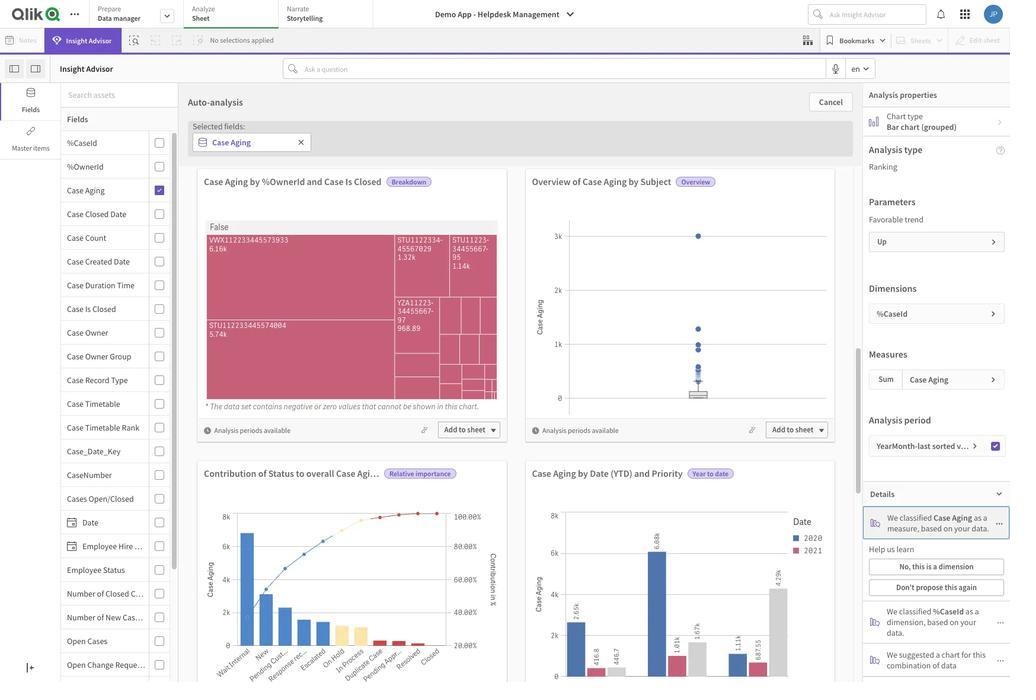 Task type: locate. For each thing, give the bounding box(es) containing it.
0 horizontal spatial values
[[338, 401, 360, 412]]

1 horizontal spatial overview
[[682, 177, 711, 186]]

0 horizontal spatial is
[[85, 303, 91, 314]]

owner up "case owner group"
[[85, 327, 108, 338]]

case timetable
[[67, 398, 120, 409]]

duration down created at the top left of page
[[85, 280, 115, 290]]

bar
[[887, 122, 900, 132]]

1 horizontal spatial case aging
[[212, 137, 251, 148]]

open cases button
[[61, 635, 146, 646]]

your up 'for'
[[961, 617, 977, 627]]

help image
[[997, 146, 1005, 155]]

open down number of new cases button
[[67, 635, 86, 646]]

0 horizontal spatial and
[[307, 176, 323, 187]]

2 vertical spatial %caseid
[[933, 606, 964, 617]]

0 vertical spatial %ownerid
[[67, 161, 104, 172]]

periods down set
[[240, 426, 262, 434]]

type inside case record type menu item
[[111, 375, 128, 385]]

overview for overview of case aging by subject
[[532, 176, 571, 187]]

1 vertical spatial owner
[[85, 351, 108, 361]]

1 vertical spatial your
[[961, 617, 977, 627]]

master items
[[12, 144, 50, 152]]

case record type button
[[61, 375, 146, 385]]

priority up selected
[[124, 87, 200, 117]]

0 horizontal spatial case aging
[[67, 185, 105, 195]]

chart left 'for'
[[942, 649, 960, 660]]

small image
[[990, 376, 998, 383], [204, 427, 211, 434], [996, 520, 1003, 527], [998, 657, 1005, 664]]

aging up "period"
[[929, 374, 949, 385]]

as for %caseid
[[966, 606, 974, 617]]

we
[[888, 512, 898, 523], [887, 606, 898, 617], [887, 649, 898, 660]]

1 vertical spatial type
[[111, 375, 128, 385]]

case closed date menu item
[[61, 202, 170, 226]]

1 horizontal spatial analysis periods available
[[543, 426, 619, 434]]

case aging up "period"
[[910, 374, 949, 385]]

your for we classified %caseid
[[961, 617, 977, 627]]

1 vertical spatial as
[[966, 606, 974, 617]]

%caseid
[[67, 137, 97, 148], [877, 308, 908, 319], [933, 606, 964, 617]]

2 add to sheet from the left
[[773, 425, 814, 435]]

your up dimension
[[955, 523, 970, 533]]

importance
[[416, 469, 451, 478]]

open & resolved cases over time
[[6, 529, 152, 542]]

1 add from the left
[[445, 425, 458, 435]]

analyze image left dimension,
[[871, 617, 880, 627]]

chart for (grouped)
[[901, 122, 920, 132]]

case_date_key
[[67, 446, 121, 456]]

1 horizontal spatial *
[[205, 401, 208, 412]]

based right dimension,
[[928, 617, 949, 627]]

1 add to sheet from the left
[[445, 425, 486, 435]]

0 vertical spatial insight advisor
[[66, 36, 112, 45]]

0 vertical spatial classified
[[900, 512, 932, 523]]

2 sheet from the left
[[796, 425, 814, 435]]

number of closed cases menu item
[[61, 582, 170, 606]]

1 horizontal spatial chart
[[942, 649, 960, 660]]

hire
[[119, 541, 133, 551]]

date for case created date
[[114, 256, 130, 267]]

case inside case is closed menu item
[[67, 303, 84, 314]]

%ownerid menu item
[[61, 155, 170, 179]]

on down 'again'
[[950, 617, 959, 627]]

%ownerid down deselect field icon
[[262, 176, 305, 187]]

1 horizontal spatial status
[[268, 467, 294, 479]]

0 horizontal spatial status
[[103, 564, 125, 575]]

timetable down case timetable button
[[85, 422, 120, 433]]

2 horizontal spatial case aging
[[910, 374, 949, 385]]

employee for employee hire date
[[82, 541, 117, 551]]

is inside menu item
[[85, 303, 91, 314]]

open left change
[[67, 659, 86, 670]]

0 horizontal spatial available
[[264, 426, 291, 434]]

data left 'for'
[[942, 660, 957, 670]]

available up case aging by date (ytd) and priority
[[592, 426, 619, 434]]

a inside 'as a dimension, based on your data.'
[[975, 606, 979, 617]]

0 horizontal spatial analysis periods available
[[214, 426, 291, 434]]

prepare
[[98, 4, 121, 13]]

date for case closed date
[[110, 208, 126, 219]]

period
[[905, 414, 932, 426]]

1 sheet from the left
[[467, 425, 486, 435]]

yearmonth-last sorted values
[[877, 441, 980, 451]]

add to sheet for case aging by %ownerid and case is closed
[[445, 425, 486, 435]]

fields up '%caseid' button
[[67, 114, 88, 125]]

this left is
[[913, 562, 925, 572]]

a inside the we suggested a chart for this combination of data
[[936, 649, 940, 660]]

analysis periods available down set
[[214, 426, 291, 434]]

narrate
[[287, 4, 309, 13]]

we down don't
[[887, 606, 898, 617]]

advisor down data
[[89, 36, 112, 45]]

aging left subject
[[604, 176, 627, 187]]

0 vertical spatial we
[[888, 512, 898, 523]]

0 vertical spatial advisor
[[89, 36, 112, 45]]

your
[[955, 523, 970, 533], [961, 617, 977, 627]]

periods up case aging by date (ytd) and priority
[[568, 426, 591, 434]]

open for open cases
[[67, 635, 86, 646]]

case duration time menu item
[[61, 273, 170, 297]]

0 vertical spatial type
[[520, 194, 540, 206]]

a right we classified case aging at bottom right
[[984, 512, 988, 523]]

case timetable button
[[61, 398, 146, 409]]

priority left the year
[[652, 467, 683, 479]]

learn
[[897, 544, 915, 555]]

case aging inside menu item
[[67, 185, 105, 195]]

1 horizontal spatial values
[[957, 441, 980, 451]]

1 vertical spatial %caseid
[[877, 308, 908, 319]]

case inside case count menu item
[[67, 232, 84, 243]]

smart search image
[[130, 36, 139, 45]]

1 vertical spatial chart
[[942, 649, 960, 660]]

0 vertical spatial analyze image
[[871, 518, 881, 528]]

aging up cases
[[225, 176, 248, 187]]

advisor down insight advisor dropdown button
[[86, 63, 113, 74]]

data left set
[[224, 401, 239, 412]]

2 periods from the left
[[568, 426, 591, 434]]

case is closed button
[[61, 303, 146, 314]]

time inside case duration time menu item
[[117, 280, 135, 290]]

resolved
[[40, 529, 78, 542]]

tab list containing prepare
[[89, 0, 378, 30]]

case is closed menu item
[[61, 297, 170, 321]]

1 vertical spatial advisor
[[86, 63, 113, 74]]

up button
[[870, 232, 1004, 251]]

narrate storytelling
[[287, 4, 323, 23]]

0 horizontal spatial sheet
[[467, 425, 486, 435]]

breakdown
[[392, 177, 427, 186]]

prepare data manager
[[98, 4, 141, 23]]

0 horizontal spatial add to sheet button
[[438, 422, 500, 438]]

year to date
[[693, 469, 729, 478]]

case timetable rank
[[67, 422, 139, 433]]

0 vertical spatial type
[[908, 111, 923, 122]]

case timetable rank menu item
[[61, 416, 170, 439]]

1 vertical spatial number
[[67, 612, 95, 622]]

insight advisor inside insight advisor dropdown button
[[66, 36, 112, 45]]

1 vertical spatial values
[[957, 441, 980, 451]]

menu
[[61, 131, 179, 682]]

1 vertical spatial is
[[85, 303, 91, 314]]

values right zero
[[338, 401, 360, 412]]

0 vertical spatial employee
[[82, 541, 117, 551]]

contribution of status to overall case aging
[[204, 467, 380, 479]]

0 vertical spatial based
[[921, 523, 942, 533]]

1 available from the left
[[264, 426, 291, 434]]

dimension
[[939, 562, 974, 572]]

0 horizontal spatial %ownerid
[[67, 161, 104, 172]]

1 vertical spatial classified
[[900, 606, 932, 617]]

2 add to sheet button from the left
[[766, 422, 828, 438]]

record
[[85, 375, 109, 385]]

%caseid button
[[61, 137, 146, 148]]

case aging menu item
[[61, 179, 170, 202]]

aging left (ytd)
[[553, 467, 576, 479]]

1 horizontal spatial data.
[[972, 523, 990, 533]]

1 horizontal spatial periods
[[568, 426, 591, 434]]

duration
[[70, 194, 108, 206], [85, 280, 115, 290]]

we suggested a chart for this combination of data button
[[863, 643, 1011, 676]]

no,
[[900, 562, 911, 572]]

number up open cases
[[67, 612, 95, 622]]

data. inside as a measure, based on your data.
[[972, 523, 990, 533]]

0 vertical spatial data.
[[972, 523, 990, 533]]

cases open/closed
[[67, 493, 134, 504]]

0 vertical spatial owner
[[85, 327, 108, 338]]

%caseid down don't propose this again button at the bottom right of page
[[933, 606, 964, 617]]

1 horizontal spatial add
[[773, 425, 786, 435]]

hide assets image
[[9, 64, 19, 73]]

on inside 'as a dimension, based on your data.'
[[950, 617, 959, 627]]

0 horizontal spatial chart
[[901, 122, 920, 132]]

2 vertical spatial case aging
[[910, 374, 949, 385]]

number for number of closed cases
[[67, 588, 95, 599]]

2 number from the top
[[67, 612, 95, 622]]

application
[[0, 0, 1011, 682]]

%ownerid down '%caseid' button
[[67, 161, 104, 172]]

case duration time button
[[61, 280, 146, 290]]

0 vertical spatial duration
[[70, 194, 108, 206]]

1 horizontal spatial as
[[974, 512, 982, 523]]

size
[[41, 206, 56, 218]]

open left &
[[6, 529, 29, 542]]

1 vertical spatial timetable
[[85, 422, 120, 433]]

1 vertical spatial on
[[950, 617, 959, 627]]

your inside as a measure, based on your data.
[[955, 523, 970, 533]]

0 vertical spatial insight
[[66, 36, 87, 45]]

status left 'overall'
[[268, 467, 294, 479]]

as inside as a measure, based on your data.
[[974, 512, 982, 523]]

type right the chart
[[908, 111, 923, 122]]

priority down en
[[786, 87, 862, 117]]

1 vertical spatial data
[[942, 660, 957, 670]]

case owner menu item
[[61, 321, 170, 345]]

%caseid up %ownerid button at the left of the page
[[67, 137, 97, 148]]

1 timetable from the top
[[85, 398, 120, 409]]

1 horizontal spatial add to sheet
[[773, 425, 814, 435]]

1 vertical spatial status
[[103, 564, 125, 575]]

employee hire date
[[82, 541, 151, 551]]

status down the "employee hire date" menu item
[[103, 564, 125, 575]]

1 number from the top
[[67, 588, 95, 599]]

analysis periods available up case aging by date (ytd) and priority
[[543, 426, 619, 434]]

data. for as a dimension, based on your data.
[[887, 627, 905, 638]]

measure,
[[888, 523, 920, 533]]

0 horizontal spatial add to sheet
[[445, 425, 486, 435]]

priority down 142
[[485, 194, 518, 206]]

no selections applied
[[210, 36, 274, 44]]

insight advisor
[[66, 36, 112, 45], [60, 63, 113, 74]]

fields button
[[0, 83, 60, 120], [1, 83, 60, 120], [61, 107, 179, 131]]

tab list inside application
[[89, 0, 378, 30]]

1 add to sheet button from the left
[[438, 422, 500, 438]]

demo
[[435, 9, 456, 20]]

deselect field image
[[298, 139, 305, 146]]

a right is
[[934, 562, 938, 572]]

fields up the master items
[[22, 105, 40, 114]]

of for number of closed cases
[[97, 588, 104, 599]]

new
[[106, 612, 121, 622]]

demo app - helpdesk management
[[435, 9, 560, 20]]

small image
[[997, 119, 1004, 126], [991, 235, 998, 249], [990, 310, 998, 317], [532, 427, 539, 434], [972, 442, 979, 450], [996, 490, 1003, 498], [998, 619, 1005, 626]]

closed
[[354, 176, 382, 187], [85, 208, 109, 219], [93, 303, 116, 314], [106, 588, 129, 599]]

type inside 'chart type bar chart (grouped)'
[[908, 111, 923, 122]]

case aging up represents at the left of page
[[67, 185, 105, 195]]

number down employee status
[[67, 588, 95, 599]]

values right the sorted
[[957, 441, 980, 451]]

203
[[787, 117, 878, 183]]

a right 'suggested'
[[936, 649, 940, 660]]

data inside the we suggested a chart for this combination of data
[[942, 660, 957, 670]]

1 horizontal spatial %caseid
[[877, 308, 908, 319]]

0 horizontal spatial as
[[966, 606, 974, 617]]

classified for measure,
[[900, 512, 932, 523]]

en
[[852, 63, 861, 74]]

of for number of new cases
[[97, 612, 104, 622]]

data. inside 'as a dimension, based on your data.'
[[887, 627, 905, 638]]

0 horizontal spatial overview
[[532, 176, 571, 187]]

tab list
[[89, 0, 378, 30]]

* inside open cases vs duration * bubble size represents number of high priority open cases
[[6, 206, 10, 218]]

data. up 'suggested'
[[887, 627, 905, 638]]

cases open/closed menu item
[[61, 487, 170, 511]]

2 analysis periods available from the left
[[543, 426, 619, 434]]

0 horizontal spatial *
[[6, 206, 10, 218]]

owner up the record
[[85, 351, 108, 361]]

1 periods from the left
[[240, 426, 262, 434]]

open
[[6, 194, 29, 206], [421, 194, 444, 206], [6, 529, 29, 542], [67, 635, 86, 646], [67, 659, 86, 670]]

type for analysis
[[905, 144, 923, 155]]

chart inside 'chart type bar chart (grouped)'
[[901, 122, 920, 132]]

%ownerid inside menu item
[[67, 161, 104, 172]]

open left size
[[6, 194, 29, 206]]

2 vertical spatial we
[[887, 649, 898, 660]]

no, this is a dimension
[[900, 562, 974, 572]]

open down breakdown
[[421, 194, 444, 206]]

chart inside the we suggested a chart for this combination of data
[[942, 649, 960, 660]]

cancel button
[[809, 93, 853, 111]]

employee status menu item
[[61, 558, 170, 582]]

0 vertical spatial on
[[944, 523, 953, 533]]

aging up dimension
[[953, 512, 973, 523]]

help
[[869, 544, 886, 555]]

open for open cases vs duration * bubble size represents number of high priority open cases
[[6, 194, 29, 206]]

1 horizontal spatial sheet
[[796, 425, 814, 435]]

type right the record
[[111, 375, 128, 385]]

case created date menu item
[[61, 250, 170, 273]]

by for open cases by priority type
[[473, 194, 483, 206]]

1 vertical spatial *
[[205, 401, 208, 412]]

time down case created date menu item
[[117, 280, 135, 290]]

by
[[250, 176, 260, 187], [629, 176, 639, 187], [473, 194, 483, 206], [578, 467, 588, 479]]

date menu item
[[61, 511, 170, 534]]

up
[[878, 237, 887, 247]]

case inside case duration time menu item
[[67, 280, 84, 290]]

we right analyze image
[[887, 649, 898, 660]]

insight advisor down insight advisor dropdown button
[[60, 63, 113, 74]]

based inside 'as a dimension, based on your data.'
[[928, 617, 949, 627]]

Search assets text field
[[61, 84, 179, 106]]

james peterson image
[[984, 5, 1003, 24]]

open for open change requests
[[67, 659, 86, 670]]

case record type menu item
[[61, 368, 170, 392]]

duration up case closed date at left top
[[70, 194, 108, 206]]

based
[[921, 523, 942, 533], [928, 617, 949, 627]]

storytelling
[[287, 14, 323, 23]]

add for overview of case aging by subject
[[773, 425, 786, 435]]

case aging button
[[61, 185, 146, 195]]

1 horizontal spatial data
[[942, 660, 957, 670]]

%caseid inside "menu item"
[[67, 137, 97, 148]]

1 horizontal spatial add to sheet button
[[766, 422, 828, 438]]

1 vertical spatial and
[[635, 467, 650, 479]]

0 vertical spatial values
[[338, 401, 360, 412]]

on inside as a measure, based on your data.
[[944, 523, 953, 533]]

or
[[314, 401, 321, 412]]

1 vertical spatial type
[[905, 144, 923, 155]]

sorted
[[933, 441, 956, 451]]

cases open/closed button
[[61, 493, 146, 504]]

analysis periods available for case
[[543, 426, 619, 434]]

analysis
[[869, 90, 899, 100], [869, 144, 903, 155], [869, 414, 903, 426], [214, 426, 239, 434], [543, 426, 567, 434]]

sheet
[[192, 14, 210, 23]]

menu containing %caseid
[[61, 131, 179, 682]]

classified up learn
[[900, 512, 932, 523]]

based for case aging
[[921, 523, 942, 533]]

0 horizontal spatial fields
[[22, 105, 40, 114]]

this right 'for'
[[973, 649, 986, 660]]

* left 'bubble'
[[6, 206, 10, 218]]

chart for for
[[942, 649, 960, 660]]

based right measure,
[[921, 523, 942, 533]]

we classified %caseid
[[887, 606, 964, 617]]

case owner
[[67, 327, 108, 338]]

0 vertical spatial %caseid
[[67, 137, 97, 148]]

0 horizontal spatial type
[[111, 375, 128, 385]]

1 vertical spatial case aging
[[67, 185, 105, 195]]

2 horizontal spatial %caseid
[[933, 606, 964, 617]]

of for contribution of status to overall case aging
[[258, 467, 267, 479]]

on
[[944, 523, 953, 533], [950, 617, 959, 627]]

%caseid menu item
[[61, 131, 170, 155]]

0 vertical spatial number
[[67, 588, 95, 599]]

for
[[962, 649, 972, 660]]

open inside open cases vs duration * bubble size represents number of high priority open cases
[[6, 194, 29, 206]]

0 vertical spatial status
[[268, 467, 294, 479]]

0 vertical spatial time
[[117, 280, 135, 290]]

1 horizontal spatial type
[[520, 194, 540, 206]]

on up dimension
[[944, 523, 953, 533]]

1 horizontal spatial fields
[[67, 114, 88, 125]]

2 master items button from the left
[[1, 122, 60, 159]]

based inside as a measure, based on your data.
[[921, 523, 942, 533]]

in
[[437, 401, 443, 412]]

2 available from the left
[[592, 426, 619, 434]]

case
[[212, 137, 229, 148], [204, 176, 223, 187], [324, 176, 344, 187], [583, 176, 602, 187], [67, 185, 84, 195], [67, 208, 84, 219], [67, 232, 84, 243], [67, 256, 84, 267], [67, 280, 84, 290], [67, 303, 84, 314], [67, 327, 84, 338], [67, 351, 84, 361], [910, 374, 927, 385], [67, 375, 84, 385], [67, 398, 84, 409], [67, 422, 84, 433], [336, 467, 356, 479], [532, 467, 552, 479], [934, 512, 951, 523]]

case count menu item
[[61, 226, 170, 250]]

* left the
[[205, 401, 208, 412]]

by for case aging by date (ytd) and priority
[[578, 467, 588, 479]]

measures
[[869, 348, 908, 360]]

owner for case owner group
[[85, 351, 108, 361]]

open change requests button
[[61, 659, 153, 670]]

2 timetable from the top
[[85, 422, 120, 433]]

2 add from the left
[[773, 425, 786, 435]]

case timetable menu item
[[61, 392, 170, 416]]

applied
[[251, 36, 274, 44]]

insight advisor down data
[[66, 36, 112, 45]]

year
[[693, 469, 706, 478]]

1 horizontal spatial available
[[592, 426, 619, 434]]

count
[[85, 232, 106, 243]]

of inside the we suggested a chart for this combination of data
[[933, 660, 940, 670]]

type down 'chart type bar chart (grouped)'
[[905, 144, 923, 155]]

0 horizontal spatial add
[[445, 425, 458, 435]]

timetable
[[85, 398, 120, 409], [85, 422, 120, 433]]

case aging down fields:
[[212, 137, 251, 148]]

number of new cases button
[[61, 612, 149, 622]]

data. up dimension
[[972, 523, 990, 533]]

1 vertical spatial data.
[[887, 627, 905, 638]]

we down details
[[888, 512, 898, 523]]

Ask a question text field
[[302, 59, 826, 78]]

priority
[[124, 87, 200, 117], [786, 87, 862, 117], [485, 194, 518, 206], [652, 467, 683, 479]]

0 vertical spatial is
[[346, 176, 352, 187]]

aging down fields:
[[231, 137, 251, 148]]

2 owner from the top
[[85, 351, 108, 361]]

analysis periods available for by
[[214, 426, 291, 434]]

cases
[[205, 87, 267, 117], [867, 87, 929, 117], [31, 194, 57, 206], [446, 194, 472, 206], [67, 493, 87, 504], [80, 529, 106, 542], [131, 588, 151, 599], [123, 612, 143, 622], [87, 635, 107, 646]]

0 vertical spatial as
[[974, 512, 982, 523]]

as right we classified case aging at bottom right
[[974, 512, 982, 523]]

analyze image up help
[[871, 518, 881, 528]]

%caseid down dimensions
[[877, 308, 908, 319]]

open cases vs duration * bubble size represents number of high priority open cases
[[6, 194, 235, 218]]

analysis periods available
[[214, 426, 291, 434], [543, 426, 619, 434]]

classified down don't
[[900, 606, 932, 617]]

selections tool image
[[804, 36, 813, 45]]

1 vertical spatial employee
[[67, 564, 102, 575]]

don't propose this again
[[897, 582, 977, 592]]

as inside 'as a dimension, based on your data.'
[[966, 606, 974, 617]]

0 vertical spatial data
[[224, 401, 239, 412]]

your inside 'as a dimension, based on your data.'
[[961, 617, 977, 627]]

selected
[[193, 121, 223, 132]]

0 horizontal spatial %caseid
[[67, 137, 97, 148]]

bookmarks button
[[823, 31, 889, 50]]

management
[[513, 9, 560, 20]]

0 horizontal spatial data
[[224, 401, 239, 412]]

1 vertical spatial %ownerid
[[262, 176, 305, 187]]

0 vertical spatial timetable
[[85, 398, 120, 409]]

date inside menu item
[[114, 256, 130, 267]]

cases inside menu item
[[67, 493, 87, 504]]

type
[[908, 111, 923, 122], [905, 144, 923, 155]]

1 vertical spatial based
[[928, 617, 949, 627]]

1 vertical spatial duration
[[85, 280, 115, 290]]

0 vertical spatial and
[[307, 176, 323, 187]]

1 analysis periods available from the left
[[214, 426, 291, 434]]

of inside open cases vs duration * bubble size represents number of high priority open cases
[[133, 206, 141, 218]]

duration inside open cases vs duration * bubble size represents number of high priority open cases
[[70, 194, 108, 206]]

a inside button
[[934, 562, 938, 572]]

1 owner from the top
[[85, 327, 108, 338]]

menu inside application
[[61, 131, 179, 682]]

as down 'again'
[[966, 606, 974, 617]]

priority
[[161, 206, 190, 218]]

0 vertical spatial *
[[6, 206, 10, 218]]

available down contains
[[264, 426, 291, 434]]

timetable up case timetable rank
[[85, 398, 120, 409]]

0 vertical spatial chart
[[901, 122, 920, 132]]

0 horizontal spatial data.
[[887, 627, 905, 638]]

be
[[403, 401, 411, 412]]

analyze image
[[871, 518, 881, 528], [871, 617, 880, 627]]

aging up case closed date at left top
[[85, 185, 105, 195]]

time right over
[[131, 529, 152, 542]]

cases inside the "low priority cases 203"
[[867, 87, 929, 117]]

a down 'again'
[[975, 606, 979, 617]]

type down 142
[[520, 194, 540, 206]]

chart right bar
[[901, 122, 920, 132]]



Task type: vqa. For each thing, say whether or not it's contained in the screenshot.
the bottommost Collections
no



Task type: describe. For each thing, give the bounding box(es) containing it.
insight inside dropdown button
[[66, 36, 87, 45]]

aging inside case aging menu item
[[85, 185, 105, 195]]

number of new cases menu item
[[61, 606, 170, 629]]

overview for overview
[[682, 177, 711, 186]]

1 horizontal spatial is
[[346, 176, 352, 187]]

analyze
[[192, 4, 215, 13]]

number of new cases
[[67, 612, 143, 622]]

priority inside the "low priority cases 203"
[[786, 87, 862, 117]]

shown
[[413, 401, 435, 412]]

auto-analysis
[[188, 96, 243, 108]]

timetable for case timetable rank
[[85, 422, 120, 433]]

application containing 72
[[0, 0, 1011, 682]]

case_date_key menu item
[[61, 439, 170, 463]]

1 master items button from the left
[[0, 122, 60, 159]]

change
[[87, 659, 114, 670]]

over
[[108, 529, 129, 542]]

bookmarks
[[840, 36, 875, 45]]

sheet for case aging by %ownerid and case is closed
[[467, 425, 486, 435]]

high
[[142, 206, 160, 218]]

case_date_key button
[[61, 446, 146, 456]]

relative importance
[[390, 469, 451, 478]]

data. for as a measure, based on your data.
[[972, 523, 990, 533]]

cases inside high priority cases 72
[[205, 87, 267, 117]]

group
[[110, 351, 131, 361]]

1 vertical spatial insight advisor
[[60, 63, 113, 74]]

a inside as a measure, based on your data.
[[984, 512, 988, 523]]

case owner button
[[61, 327, 146, 338]]

we for as a dimension, based on your data.
[[887, 606, 898, 617]]

add to sheet button for case aging by %ownerid and case is closed
[[438, 422, 500, 438]]

sheet for overview of case aging by subject
[[796, 425, 814, 435]]

case inside case created date menu item
[[67, 256, 84, 267]]

bar chart image
[[869, 117, 879, 126]]

aging left the relative
[[357, 467, 380, 479]]

vs
[[59, 194, 68, 206]]

case owner group
[[67, 351, 131, 361]]

employee hire date menu item
[[61, 534, 170, 558]]

case duration time
[[67, 280, 135, 290]]

add to sheet for overview of case aging by subject
[[773, 425, 814, 435]]

case aging by date (ytd) and priority
[[532, 467, 683, 479]]

(ytd)
[[611, 467, 633, 479]]

1 vertical spatial time
[[131, 529, 152, 542]]

-
[[474, 9, 476, 20]]

open
[[192, 206, 211, 218]]

is
[[927, 562, 932, 572]]

advisor inside dropdown button
[[89, 36, 112, 45]]

case record type
[[67, 375, 128, 385]]

propose
[[917, 582, 944, 592]]

analyze image for measure,
[[871, 518, 881, 528]]

contains
[[253, 401, 282, 412]]

case timetable rank button
[[61, 422, 146, 433]]

case closed date
[[67, 208, 126, 219]]

analysis properties
[[869, 90, 938, 100]]

case inside "case timetable" menu item
[[67, 398, 84, 409]]

* the data set contains negative or zero values that cannot be shown in this chart.
[[205, 401, 479, 412]]

owner for case owner
[[85, 327, 108, 338]]

open change requests menu item
[[61, 653, 170, 677]]

duration inside menu item
[[85, 280, 115, 290]]

no
[[210, 36, 219, 44]]

case inside case aging menu item
[[67, 185, 84, 195]]

open change requests
[[67, 659, 147, 670]]

case owner group menu item
[[61, 345, 170, 368]]

manager
[[113, 14, 141, 23]]

analyze image
[[871, 655, 880, 665]]

1 horizontal spatial and
[[635, 467, 650, 479]]

analysis period
[[869, 414, 932, 426]]

properties
[[900, 90, 938, 100]]

chart type bar chart (grouped)
[[887, 111, 957, 132]]

number
[[101, 206, 131, 218]]

on for case
[[944, 523, 953, 533]]

set
[[241, 401, 251, 412]]

case inside case timetable rank menu item
[[67, 422, 84, 433]]

hide properties image
[[31, 64, 40, 73]]

type for chart
[[908, 111, 923, 122]]

don't propose this again button
[[869, 579, 1005, 596]]

1 horizontal spatial %ownerid
[[262, 176, 305, 187]]

open cases menu item
[[61, 629, 170, 653]]

%ownerid button
[[61, 161, 146, 172]]

bubble
[[12, 206, 39, 218]]

auto-
[[188, 96, 210, 108]]

based for %caseid
[[928, 617, 949, 627]]

cancel
[[820, 97, 843, 107]]

as a dimension, based on your data.
[[887, 606, 979, 638]]

1 vertical spatial insight
[[60, 63, 85, 74]]

case count
[[67, 232, 106, 243]]

your for we classified case aging
[[955, 523, 970, 533]]

Ask Insight Advisor text field
[[828, 5, 926, 24]]

open/closed
[[89, 493, 134, 504]]

last
[[918, 441, 931, 451]]

items
[[33, 144, 50, 152]]

fields:
[[224, 121, 245, 132]]

high priority cases 72
[[71, 87, 267, 183]]

open for open cases by priority type
[[421, 194, 444, 206]]

don't
[[897, 582, 915, 592]]

we inside the we suggested a chart for this combination of data
[[887, 649, 898, 660]]

helpdesk
[[478, 9, 511, 20]]

0 vertical spatial case aging
[[212, 137, 251, 148]]

case closed date button
[[61, 208, 146, 219]]

open for open & resolved cases over time
[[6, 529, 29, 542]]

small image inside up button
[[991, 235, 998, 249]]

number for number of new cases
[[67, 612, 95, 622]]

favorable trend
[[869, 214, 924, 225]]

favorable
[[869, 214, 903, 225]]

employee for employee status
[[67, 564, 102, 575]]

again
[[959, 582, 977, 592]]

high
[[71, 87, 120, 117]]

classified for dimension,
[[900, 606, 932, 617]]

en button
[[847, 59, 875, 78]]

analyze image for dimension,
[[871, 617, 880, 627]]

we for as a measure, based on your data.
[[888, 512, 898, 523]]

add to sheet button for overview of case aging by subject
[[766, 422, 828, 438]]

on for %caseid
[[950, 617, 959, 627]]

case inside case owner menu item
[[67, 327, 84, 338]]

number of closed cases
[[67, 588, 151, 599]]

this left 'again'
[[945, 582, 958, 592]]

periods for aging
[[240, 426, 262, 434]]

as for case aging
[[974, 512, 982, 523]]

created
[[85, 256, 112, 267]]

timetable for case timetable
[[85, 398, 120, 409]]

of for overview of case aging by subject
[[573, 176, 581, 187]]

case owner group button
[[61, 351, 146, 361]]

priority inside high priority cases 72
[[124, 87, 200, 117]]

add for case aging by %ownerid and case is closed
[[445, 425, 458, 435]]

master
[[12, 144, 32, 152]]

number of closed cases button
[[61, 588, 157, 599]]

case inside case owner group menu item
[[67, 351, 84, 361]]

available for %ownerid
[[264, 426, 291, 434]]

available for aging
[[592, 426, 619, 434]]

sum button
[[870, 370, 903, 389]]

this inside the we suggested a chart for this combination of data
[[973, 649, 986, 660]]

demo app - helpdesk management button
[[428, 5, 582, 24]]

142 button
[[338, 82, 664, 188]]

casenumber menu item
[[61, 463, 170, 487]]

&
[[31, 529, 38, 542]]

case inside 'case closed date' menu item
[[67, 208, 84, 219]]

open cases
[[67, 635, 107, 646]]

cases
[[213, 206, 235, 218]]

chart.
[[459, 401, 479, 412]]

status inside menu item
[[103, 564, 125, 575]]

zero
[[323, 401, 337, 412]]

date
[[715, 469, 729, 478]]

us
[[887, 544, 895, 555]]

represents
[[57, 206, 99, 218]]

subject
[[641, 176, 672, 187]]

the
[[210, 401, 222, 412]]

negative
[[284, 401, 312, 412]]

by for case aging by %ownerid and case is closed
[[250, 176, 260, 187]]

periods for of
[[568, 426, 591, 434]]

date for employee hire date
[[135, 541, 151, 551]]

case inside case record type menu item
[[67, 375, 84, 385]]

cases inside open cases vs duration * bubble size represents number of high priority open cases
[[31, 194, 57, 206]]

this right in
[[445, 401, 457, 412]]



